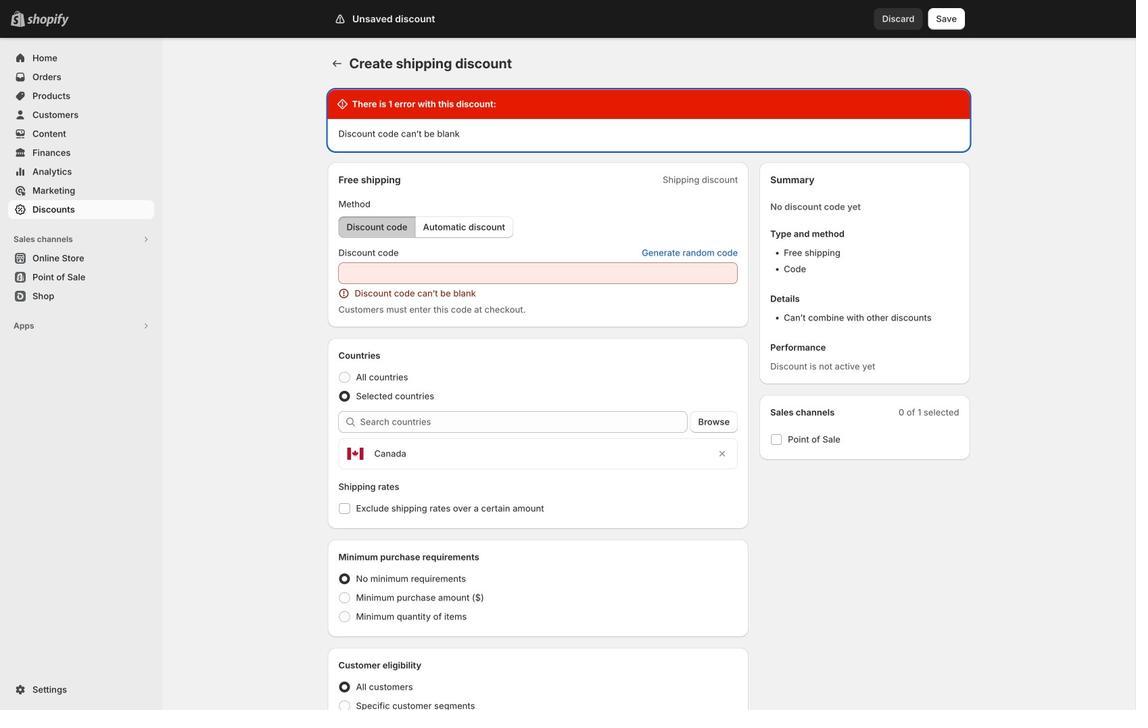 Task type: locate. For each thing, give the bounding box(es) containing it.
None text field
[[339, 262, 738, 284]]

shopify image
[[27, 13, 69, 27]]



Task type: describe. For each thing, give the bounding box(es) containing it.
Search countries text field
[[360, 411, 688, 433]]



Task type: vqa. For each thing, say whether or not it's contained in the screenshot.
DIALOG
no



